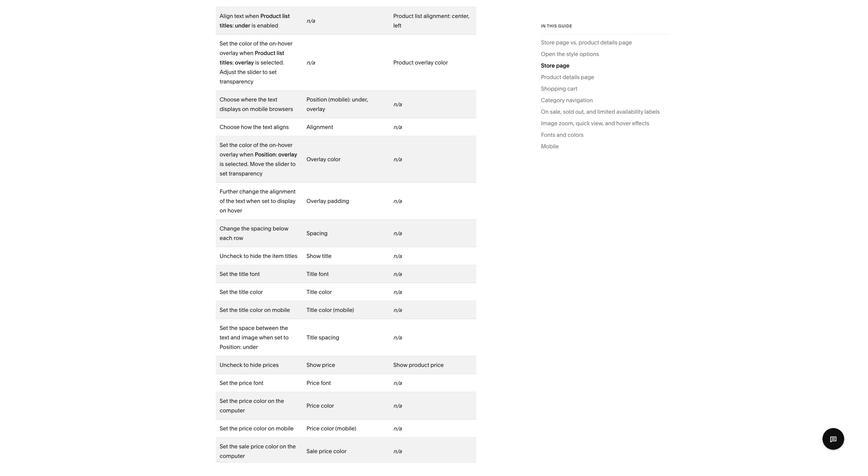 Task type: describe. For each thing, give the bounding box(es) containing it.
(mobile):
[[328, 96, 351, 103]]

alignment
[[270, 188, 296, 195]]

open
[[541, 51, 555, 57]]

price for price color
[[306, 403, 320, 409]]

set the title font
[[220, 271, 260, 278]]

sold
[[563, 108, 574, 115]]

text inside 'choose where the text displays on mobile browsers'
[[268, 96, 277, 103]]

title font
[[306, 271, 329, 278]]

set inside further change the alignment of the text when set to display on hover
[[262, 198, 269, 205]]

on- for product list titles: overlay
[[269, 40, 278, 47]]

sale
[[239, 443, 249, 450]]

padding
[[327, 198, 349, 205]]

show product price
[[393, 362, 444, 369]]

text right align
[[234, 13, 244, 19]]

title color
[[306, 289, 332, 296]]

title spacing
[[306, 334, 339, 341]]

shopping cart
[[541, 85, 577, 92]]

details inside 'link'
[[563, 74, 580, 81]]

store page link
[[541, 61, 570, 72]]

labels
[[644, 108, 660, 115]]

n/a for price font
[[393, 380, 402, 387]]

list for product list titles: overlay
[[277, 50, 284, 56]]

n/a for position (mobile): under, overlay
[[393, 101, 402, 108]]

hover down the aligns
[[278, 142, 292, 148]]

item
[[272, 253, 284, 260]]

is selected. adjust the slider to set transparency
[[220, 59, 284, 85]]

1 horizontal spatial spacing
[[319, 334, 339, 341]]

and inside set the space between the text and image when set to position: under
[[230, 334, 240, 341]]

prices
[[263, 362, 279, 369]]

align text when
[[220, 13, 260, 19]]

under inside set the space between the text and image when set to position: under
[[243, 344, 258, 351]]

change
[[220, 225, 240, 232]]

cart
[[567, 85, 577, 92]]

product for product list titles: under
[[260, 13, 281, 19]]

store page vs. product details page
[[541, 39, 632, 46]]

product list titles: under
[[220, 13, 290, 29]]

fonts
[[541, 131, 555, 138]]

font down the show price
[[321, 380, 331, 387]]

on- for position: overlay
[[269, 142, 278, 148]]

set the price font
[[220, 380, 263, 387]]

on inside the set the sale price color on the computer
[[280, 443, 286, 450]]

price color (mobile)
[[306, 425, 356, 432]]

show price
[[306, 362, 335, 369]]

text inside further change the alignment of the text when set to display on hover
[[236, 198, 245, 205]]

title for title font
[[306, 271, 317, 278]]

sale
[[306, 448, 318, 455]]

n/a for sale price color
[[393, 448, 402, 455]]

out,
[[575, 108, 585, 115]]

slider inside "is selected. adjust the slider to set transparency"
[[247, 69, 261, 75]]

on up between
[[264, 307, 271, 314]]

text inside set the space between the text and image when set to position: under
[[220, 334, 229, 341]]

store page vs. product details page link
[[541, 38, 632, 49]]

on sale, sold out, and limited availability labels
[[541, 108, 660, 115]]

product for product overlay color
[[393, 59, 414, 66]]

alignment
[[306, 124, 333, 130]]

overlay padding
[[306, 198, 349, 205]]

selected. inside position: overlay is selected. move the slider to set transparency
[[225, 161, 249, 167]]

each
[[220, 235, 232, 242]]

titles: for product list titles: overlay
[[220, 59, 234, 66]]

price color
[[306, 403, 334, 409]]

image zoom, quick view, and hover effects link
[[541, 119, 649, 130]]

transparency inside "is selected. adjust the slider to set transparency"
[[220, 78, 253, 85]]

product for product list titles: overlay
[[255, 50, 275, 56]]

when for n/a
[[239, 50, 253, 56]]

overlay color
[[306, 156, 341, 163]]

limited
[[597, 108, 615, 115]]

position
[[306, 96, 327, 103]]

product list alignment: center, left
[[393, 13, 469, 29]]

set the title color
[[220, 289, 263, 296]]

0 horizontal spatial product
[[409, 362, 429, 369]]

change the spacing below each row
[[220, 225, 288, 242]]

and right out,
[[586, 108, 596, 115]]

on inside set the price color on the computer
[[268, 398, 274, 405]]

in this guide
[[541, 23, 572, 29]]

uncheck to hide prices
[[220, 362, 279, 369]]

image zoom, quick view, and hover effects
[[541, 120, 649, 127]]

and down limited
[[605, 120, 615, 127]]

overlay inside position: overlay is selected. move the slider to set transparency
[[278, 151, 297, 158]]

between
[[256, 325, 278, 332]]

hide for prices
[[250, 362, 261, 369]]

color inside set the price color on the computer
[[253, 398, 266, 405]]

center,
[[452, 13, 469, 19]]

set the price color on the computer
[[220, 398, 284, 414]]

shopping
[[541, 85, 566, 92]]

show title
[[306, 253, 332, 260]]

enabled
[[257, 22, 278, 29]]

price for price color (mobile)
[[306, 425, 320, 432]]

store for store page vs. product details page
[[541, 39, 555, 46]]

shopping cart link
[[541, 84, 577, 95]]

is inside position: overlay is selected. move the slider to set transparency
[[220, 161, 224, 167]]

n/a for title spacing
[[393, 334, 402, 341]]

product details page
[[541, 74, 594, 81]]

zoom,
[[559, 120, 574, 127]]

n/a for price color (mobile)
[[393, 425, 402, 432]]

title for set the title color on mobile
[[239, 307, 248, 314]]

price font
[[306, 380, 331, 387]]

text left the aligns
[[263, 124, 272, 130]]

set the sale price color on the computer
[[220, 443, 296, 460]]

product list titles: overlay
[[220, 50, 284, 66]]

colors
[[568, 131, 584, 138]]

on up the set the sale price color on the computer
[[268, 425, 274, 432]]

n/a for price color
[[393, 403, 402, 409]]

style
[[566, 51, 578, 57]]

position: inside position: overlay is selected. move the slider to set transparency
[[255, 151, 277, 158]]

computer inside set the price color on the computer
[[220, 407, 245, 414]]

selected. inside "is selected. adjust the slider to set transparency"
[[261, 59, 284, 66]]

when for overlay color
[[239, 151, 253, 158]]

choose for choose how the text aligns
[[220, 124, 240, 130]]

set for sale price color
[[220, 443, 228, 450]]

open the style options link
[[541, 49, 599, 61]]

position: overlay is selected. move the slider to set transparency
[[220, 151, 297, 177]]

set the space between the text and image when set to position: under
[[220, 325, 289, 351]]

to inside position: overlay is selected. move the slider to set transparency
[[291, 161, 296, 167]]

of for position: overlay
[[253, 142, 258, 148]]

set for n/a
[[220, 40, 228, 47]]

quick
[[576, 120, 590, 127]]

product for product list alignment: center, left
[[393, 13, 414, 19]]

aligns
[[274, 124, 289, 130]]

(mobile) for price color (mobile)
[[335, 425, 356, 432]]

n/a for overlay padding
[[393, 198, 402, 205]]

how
[[241, 124, 252, 130]]

titles
[[285, 253, 297, 260]]

product overlay color
[[393, 59, 448, 66]]

vs.
[[570, 39, 577, 46]]

display
[[277, 198, 295, 205]]

below
[[273, 225, 288, 232]]

set inside set the space between the text and image when set to position: under
[[274, 334, 282, 341]]

sale,
[[550, 108, 562, 115]]

store for store page
[[541, 62, 555, 69]]

n/a for title font
[[393, 271, 402, 278]]

set the price color on mobile
[[220, 425, 294, 432]]

set for price color (mobile)
[[220, 425, 228, 432]]

on
[[541, 108, 549, 115]]

guide
[[558, 23, 572, 29]]

sale price color
[[306, 448, 347, 455]]

the inside position: overlay is selected. move the slider to set transparency
[[266, 161, 274, 167]]

left
[[393, 22, 401, 29]]

overlay inside product list titles: overlay
[[235, 59, 254, 66]]

change
[[239, 188, 259, 195]]



Task type: vqa. For each thing, say whether or not it's contained in the screenshot.
Sized
no



Task type: locate. For each thing, give the bounding box(es) containing it.
page
[[556, 39, 569, 46], [619, 39, 632, 46], [556, 62, 570, 69], [581, 74, 594, 81]]

1 vertical spatial of
[[253, 142, 258, 148]]

list for product list titles: under
[[282, 13, 290, 19]]

set
[[220, 40, 228, 47], [220, 142, 228, 148], [220, 271, 228, 278], [220, 289, 228, 296], [220, 307, 228, 314], [220, 325, 228, 332], [220, 380, 228, 387], [220, 398, 228, 405], [220, 425, 228, 432], [220, 443, 228, 450]]

set left 'display'
[[262, 198, 269, 205]]

2 uncheck from the top
[[220, 362, 242, 369]]

choose where the text displays on mobile browsers
[[220, 96, 293, 112]]

when for title spacing
[[259, 334, 273, 341]]

1 horizontal spatial selected.
[[261, 59, 284, 66]]

to inside further change the alignment of the text when set to display on hover
[[271, 198, 276, 205]]

overlay left the padding
[[306, 198, 326, 205]]

is
[[252, 22, 256, 29], [255, 59, 259, 66], [220, 161, 224, 167]]

0 vertical spatial spacing
[[251, 225, 271, 232]]

hover down "enabled" at the left top
[[278, 40, 292, 47]]

n/a for alignment
[[393, 124, 402, 130]]

set for price color
[[220, 398, 228, 405]]

product
[[579, 39, 599, 46], [409, 362, 429, 369]]

title down title font
[[306, 289, 317, 296]]

set inside set the space between the text and image when set to position: under
[[220, 325, 228, 332]]

set
[[269, 69, 277, 75], [220, 170, 227, 177], [262, 198, 269, 205], [274, 334, 282, 341]]

title down show title
[[306, 271, 317, 278]]

row
[[234, 235, 243, 242]]

hide
[[250, 253, 261, 260], [250, 362, 261, 369]]

is for overlay
[[255, 59, 259, 66]]

transparency inside position: overlay is selected. move the slider to set transparency
[[229, 170, 263, 177]]

3 price from the top
[[306, 425, 320, 432]]

6 set from the top
[[220, 325, 228, 332]]

product
[[260, 13, 281, 19], [393, 13, 414, 19], [255, 50, 275, 56], [393, 59, 414, 66], [541, 74, 561, 81]]

1 vertical spatial (mobile)
[[335, 425, 356, 432]]

titles: for product list titles: under
[[220, 22, 234, 29]]

when inside set the space between the text and image when set to position: under
[[259, 334, 273, 341]]

the inside "change the spacing below each row"
[[241, 225, 250, 232]]

1 overlay from the top
[[306, 156, 326, 163]]

2 vertical spatial of
[[220, 198, 225, 205]]

1 title from the top
[[306, 271, 317, 278]]

title for set the title font
[[239, 271, 248, 278]]

set for title spacing
[[220, 325, 228, 332]]

set inside position: overlay is selected. move the slider to set transparency
[[220, 170, 227, 177]]

1 vertical spatial slider
[[275, 161, 289, 167]]

title down title color
[[306, 307, 317, 314]]

0 vertical spatial selected.
[[261, 59, 284, 66]]

store down open
[[541, 62, 555, 69]]

n/a for spacing
[[393, 230, 402, 237]]

to inside "is selected. adjust the slider to set transparency"
[[262, 69, 268, 75]]

product inside product list alignment: center, left
[[393, 13, 414, 19]]

price up sale
[[306, 425, 320, 432]]

fonts and colors link
[[541, 130, 584, 142]]

1 vertical spatial uncheck
[[220, 362, 242, 369]]

0 vertical spatial uncheck
[[220, 253, 242, 260]]

uncheck up set the price font
[[220, 362, 242, 369]]

set the color of the on-hover overlay when for product list titles: overlay
[[220, 40, 292, 56]]

the inside "is selected. adjust the slider to set transparency"
[[237, 69, 246, 75]]

set the color of the on-hover overlay when up "is selected. adjust the slider to set transparency"
[[220, 40, 292, 56]]

0 vertical spatial under
[[235, 22, 250, 29]]

set up further
[[220, 170, 227, 177]]

on inside further change the alignment of the text when set to display on hover
[[220, 207, 226, 214]]

of for product list titles: overlay
[[253, 40, 258, 47]]

price down the price font
[[306, 403, 320, 409]]

text down the change
[[236, 198, 245, 205]]

under down align text when
[[235, 22, 250, 29]]

displays
[[220, 106, 241, 112]]

of down further
[[220, 198, 225, 205]]

font
[[250, 271, 260, 278], [319, 271, 329, 278], [253, 380, 263, 387], [321, 380, 331, 387]]

title
[[306, 271, 317, 278], [306, 289, 317, 296], [306, 307, 317, 314], [306, 334, 317, 341]]

uncheck for uncheck to hide prices
[[220, 362, 242, 369]]

on up set the price color on mobile
[[268, 398, 274, 405]]

1 vertical spatial mobile
[[272, 307, 290, 314]]

2 vertical spatial mobile
[[276, 425, 294, 432]]

5 set from the top
[[220, 307, 228, 314]]

spacing
[[251, 225, 271, 232], [319, 334, 339, 341]]

2 set the color of the on-hover overlay when from the top
[[220, 142, 292, 158]]

1 titles: from the top
[[220, 22, 234, 29]]

0 vertical spatial product
[[579, 39, 599, 46]]

0 vertical spatial (mobile)
[[333, 307, 354, 314]]

slider inside position: overlay is selected. move the slider to set transparency
[[275, 161, 289, 167]]

0 vertical spatial transparency
[[220, 78, 253, 85]]

when up "is selected. adjust the slider to set transparency"
[[239, 50, 253, 56]]

2 title from the top
[[306, 289, 317, 296]]

overlay for overlay padding
[[306, 198, 326, 205]]

show
[[306, 253, 321, 260], [306, 362, 321, 369], [393, 362, 408, 369]]

1 vertical spatial choose
[[220, 124, 240, 130]]

availability
[[616, 108, 643, 115]]

computer down sale
[[220, 453, 245, 460]]

mobile
[[541, 143, 559, 150]]

set the color of the on-hover overlay when up move
[[220, 142, 292, 158]]

1 vertical spatial transparency
[[229, 170, 263, 177]]

mobile for title
[[272, 307, 290, 314]]

position:
[[255, 151, 277, 158], [220, 344, 241, 351]]

1 vertical spatial overlay
[[306, 198, 326, 205]]

category
[[541, 97, 565, 104]]

0 horizontal spatial spacing
[[251, 225, 271, 232]]

overlay
[[220, 50, 238, 56], [235, 59, 254, 66], [415, 59, 433, 66], [306, 106, 325, 112], [220, 151, 238, 158], [278, 151, 297, 158]]

this
[[547, 23, 557, 29]]

overlay inside the position (mobile): under, overlay
[[306, 106, 325, 112]]

1 vertical spatial titles:
[[220, 59, 234, 66]]

and
[[586, 108, 596, 115], [605, 120, 615, 127], [557, 131, 566, 138], [230, 334, 240, 341]]

title up title font
[[322, 253, 332, 260]]

details
[[600, 39, 617, 46], [563, 74, 580, 81]]

2 vertical spatial price
[[306, 425, 320, 432]]

product inside product list titles: overlay
[[255, 50, 275, 56]]

title for set the title color
[[239, 289, 248, 296]]

9 set from the top
[[220, 425, 228, 432]]

set inside "is selected. adjust the slider to set transparency"
[[269, 69, 277, 75]]

overlay for overlay color
[[306, 156, 326, 163]]

set for title color
[[220, 289, 228, 296]]

0 horizontal spatial details
[[563, 74, 580, 81]]

on inside 'choose where the text displays on mobile browsers'
[[242, 106, 249, 112]]

0 vertical spatial titles:
[[220, 22, 234, 29]]

on sale, sold out, and limited availability labels link
[[541, 107, 660, 119]]

1 vertical spatial hide
[[250, 362, 261, 369]]

n/a
[[306, 17, 315, 24], [306, 59, 315, 66], [393, 101, 402, 108], [393, 124, 402, 130], [393, 156, 402, 163], [393, 198, 402, 205], [393, 230, 402, 237], [393, 253, 402, 260], [393, 271, 402, 278], [393, 289, 402, 296], [393, 307, 402, 314], [393, 334, 402, 341], [393, 380, 402, 387], [393, 403, 402, 409], [393, 425, 402, 432], [393, 448, 402, 455]]

show for show product price
[[393, 362, 408, 369]]

category navigation
[[541, 97, 593, 104]]

1 price from the top
[[306, 380, 320, 387]]

on- down "enabled" at the left top
[[269, 40, 278, 47]]

1 set from the top
[[220, 40, 228, 47]]

of down choose how the text aligns
[[253, 142, 258, 148]]

transparency
[[220, 78, 253, 85], [229, 170, 263, 177]]

of inside further change the alignment of the text when set to display on hover
[[220, 198, 225, 205]]

hover up change
[[228, 207, 242, 214]]

slider right move
[[275, 161, 289, 167]]

on
[[242, 106, 249, 112], [220, 207, 226, 214], [264, 307, 271, 314], [268, 398, 274, 405], [268, 425, 274, 432], [280, 443, 286, 450]]

1 vertical spatial set the color of the on-hover overlay when
[[220, 142, 292, 158]]

slider
[[247, 69, 261, 75], [275, 161, 289, 167]]

list inside product list alignment: center, left
[[415, 13, 422, 19]]

store up open
[[541, 39, 555, 46]]

to inside set the space between the text and image when set to position: under
[[284, 334, 289, 341]]

4 set from the top
[[220, 289, 228, 296]]

1 vertical spatial spacing
[[319, 334, 339, 341]]

when
[[245, 13, 259, 19], [239, 50, 253, 56], [239, 151, 253, 158], [246, 198, 260, 205], [259, 334, 273, 341]]

choose for choose where the text displays on mobile browsers
[[220, 96, 240, 103]]

store page
[[541, 62, 570, 69]]

effects
[[632, 120, 649, 127]]

2 choose from the top
[[220, 124, 240, 130]]

set inside set the price color on the computer
[[220, 398, 228, 405]]

0 vertical spatial computer
[[220, 407, 245, 414]]

2 price from the top
[[306, 403, 320, 409]]

2 overlay from the top
[[306, 198, 326, 205]]

price down the show price
[[306, 380, 320, 387]]

1 horizontal spatial details
[[600, 39, 617, 46]]

text left image
[[220, 334, 229, 341]]

7 set from the top
[[220, 380, 228, 387]]

1 horizontal spatial position:
[[255, 151, 277, 158]]

when down the change
[[246, 198, 260, 205]]

titles: inside product list titles: under
[[220, 22, 234, 29]]

1 vertical spatial selected.
[[225, 161, 249, 167]]

0 vertical spatial price
[[306, 380, 320, 387]]

set down between
[[274, 334, 282, 341]]

on- down the aligns
[[269, 142, 278, 148]]

price inside the set the sale price color on the computer
[[251, 443, 264, 450]]

computer inside the set the sale price color on the computer
[[220, 453, 245, 460]]

1 horizontal spatial product
[[579, 39, 599, 46]]

2 hide from the top
[[250, 362, 261, 369]]

computer down set the price font
[[220, 407, 245, 414]]

spacing
[[306, 230, 328, 237]]

set the color of the on-hover overlay when for position: overlay
[[220, 142, 292, 158]]

open the style options
[[541, 51, 599, 57]]

under,
[[352, 96, 368, 103]]

product inside 'link'
[[541, 74, 561, 81]]

move
[[250, 161, 264, 167]]

position: up move
[[255, 151, 277, 158]]

titles: inside product list titles: overlay
[[220, 59, 234, 66]]

align
[[220, 13, 233, 19]]

browsers
[[269, 106, 293, 112]]

1 vertical spatial price
[[306, 403, 320, 409]]

titles: down align
[[220, 22, 234, 29]]

and down zoom,
[[557, 131, 566, 138]]

navigation
[[566, 97, 593, 104]]

title for title color
[[306, 289, 317, 296]]

spacing down title color (mobile)
[[319, 334, 339, 341]]

title for title spacing
[[306, 334, 317, 341]]

uncheck to hide the item titles
[[220, 253, 297, 260]]

choose how the text aligns
[[220, 124, 289, 130]]

hide left "prices"
[[250, 362, 261, 369]]

0 vertical spatial store
[[541, 39, 555, 46]]

slider down product list titles: overlay
[[247, 69, 261, 75]]

product inside product list titles: under
[[260, 13, 281, 19]]

of
[[253, 40, 258, 47], [253, 142, 258, 148], [220, 198, 225, 205]]

under down image
[[243, 344, 258, 351]]

product for product details page
[[541, 74, 561, 81]]

n/a for show title
[[393, 253, 402, 260]]

mobile link
[[541, 142, 559, 153]]

product details page link
[[541, 72, 594, 84]]

adjust
[[220, 69, 236, 75]]

text
[[234, 13, 244, 19], [268, 96, 277, 103], [263, 124, 272, 130], [236, 198, 245, 205], [220, 334, 229, 341]]

0 vertical spatial hide
[[250, 253, 261, 260]]

n/a for title color (mobile)
[[393, 307, 402, 314]]

1 uncheck from the top
[[220, 253, 242, 260]]

0 vertical spatial set the color of the on-hover overlay when
[[220, 40, 292, 56]]

view,
[[591, 120, 604, 127]]

(mobile) for title color (mobile)
[[333, 307, 354, 314]]

font down the "uncheck to hide prices"
[[253, 380, 263, 387]]

2 computer from the top
[[220, 453, 245, 460]]

position: inside set the space between the text and image when set to position: under
[[220, 344, 241, 351]]

choose up displays on the top left of page
[[220, 96, 240, 103]]

1 vertical spatial store
[[541, 62, 555, 69]]

0 vertical spatial is
[[252, 22, 256, 29]]

1 computer from the top
[[220, 407, 245, 414]]

set for overlay color
[[220, 142, 228, 148]]

0 vertical spatial overlay
[[306, 156, 326, 163]]

set the color of the on-hover overlay when
[[220, 40, 292, 56], [220, 142, 292, 158]]

font up title color
[[319, 271, 329, 278]]

2 on- from the top
[[269, 142, 278, 148]]

under inside product list titles: under
[[235, 22, 250, 29]]

1 vertical spatial details
[[563, 74, 580, 81]]

and left image
[[230, 334, 240, 341]]

position: down the 'space' on the left bottom of the page
[[220, 344, 241, 351]]

2 set from the top
[[220, 142, 228, 148]]

price
[[306, 380, 320, 387], [306, 403, 320, 409], [306, 425, 320, 432]]

further change the alignment of the text when set to display on hover
[[220, 188, 296, 214]]

font down uncheck to hide the item titles
[[250, 271, 260, 278]]

transparency down move
[[229, 170, 263, 177]]

is inside "is selected. adjust the slider to set transparency"
[[255, 59, 259, 66]]

1 vertical spatial is
[[255, 59, 259, 66]]

set for title color (mobile)
[[220, 307, 228, 314]]

price for price font
[[306, 380, 320, 387]]

spacing inside "change the spacing below each row"
[[251, 225, 271, 232]]

transparency down the adjust
[[220, 78, 253, 85]]

hover down "availability" in the top of the page
[[616, 120, 631, 127]]

2 store from the top
[[541, 62, 555, 69]]

on left sale
[[280, 443, 286, 450]]

0 vertical spatial of
[[253, 40, 258, 47]]

the inside 'choose where the text displays on mobile browsers'
[[258, 96, 266, 103]]

color inside the set the sale price color on the computer
[[265, 443, 278, 450]]

3 title from the top
[[306, 307, 317, 314]]

alignment:
[[423, 13, 451, 19]]

set the title color on mobile
[[220, 307, 290, 314]]

choose inside 'choose where the text displays on mobile browsers'
[[220, 96, 240, 103]]

3 set from the top
[[220, 271, 228, 278]]

0 vertical spatial position:
[[255, 151, 277, 158]]

show for show price
[[306, 362, 321, 369]]

text up browsers
[[268, 96, 277, 103]]

0 vertical spatial choose
[[220, 96, 240, 103]]

list inside product list titles: overlay
[[277, 50, 284, 56]]

when inside further change the alignment of the text when set to display on hover
[[246, 198, 260, 205]]

1 store from the top
[[541, 39, 555, 46]]

title up the set the title color
[[239, 271, 248, 278]]

mobile inside 'choose where the text displays on mobile browsers'
[[250, 106, 268, 112]]

list inside product list titles: under
[[282, 13, 290, 19]]

set for title font
[[220, 271, 228, 278]]

when up is enabled on the left of the page
[[245, 13, 259, 19]]

page inside 'link'
[[581, 74, 594, 81]]

set for price font
[[220, 380, 228, 387]]

further
[[220, 188, 238, 195]]

hide left 'item'
[[250, 253, 261, 260]]

1 set the color of the on-hover overlay when from the top
[[220, 40, 292, 56]]

0 horizontal spatial position:
[[220, 344, 241, 351]]

spacing left below
[[251, 225, 271, 232]]

hide for the
[[250, 253, 261, 260]]

mobile
[[250, 106, 268, 112], [272, 307, 290, 314], [276, 425, 294, 432]]

0 vertical spatial on-
[[269, 40, 278, 47]]

title color (mobile)
[[306, 307, 354, 314]]

set inside the set the sale price color on the computer
[[220, 443, 228, 450]]

1 vertical spatial computer
[[220, 453, 245, 460]]

title for title color (mobile)
[[306, 307, 317, 314]]

0 vertical spatial mobile
[[250, 106, 268, 112]]

0 vertical spatial slider
[[247, 69, 261, 75]]

show for show title
[[306, 253, 321, 260]]

0 vertical spatial details
[[600, 39, 617, 46]]

image
[[541, 120, 557, 127]]

0 horizontal spatial selected.
[[225, 161, 249, 167]]

n/a for overlay color
[[393, 156, 402, 163]]

0 horizontal spatial slider
[[247, 69, 261, 75]]

overlay down the alignment
[[306, 156, 326, 163]]

title down the set the title color
[[239, 307, 248, 314]]

1 horizontal spatial slider
[[275, 161, 289, 167]]

4 title from the top
[[306, 334, 317, 341]]

uncheck down each
[[220, 253, 242, 260]]

to
[[262, 69, 268, 75], [291, 161, 296, 167], [271, 198, 276, 205], [244, 253, 249, 260], [284, 334, 289, 341], [244, 362, 249, 369]]

1 hide from the top
[[250, 253, 261, 260]]

mobile for price
[[276, 425, 294, 432]]

space
[[239, 325, 255, 332]]

hover inside further change the alignment of the text when set to display on hover
[[228, 207, 242, 214]]

is for under
[[252, 22, 256, 29]]

list for product list alignment: center, left
[[415, 13, 422, 19]]

1 vertical spatial position:
[[220, 344, 241, 351]]

when down between
[[259, 334, 273, 341]]

when up move
[[239, 151, 253, 158]]

image
[[242, 334, 258, 341]]

title down set the title font
[[239, 289, 248, 296]]

uncheck for uncheck to hide the item titles
[[220, 253, 242, 260]]

on down where
[[242, 106, 249, 112]]

10 set from the top
[[220, 443, 228, 450]]

1 vertical spatial product
[[409, 362, 429, 369]]

1 choose from the top
[[220, 96, 240, 103]]

set down product list titles: overlay
[[269, 69, 277, 75]]

category navigation link
[[541, 95, 593, 107]]

choose left the how
[[220, 124, 240, 130]]

on up change
[[220, 207, 226, 214]]

1 vertical spatial on-
[[269, 142, 278, 148]]

n/a for title color
[[393, 289, 402, 296]]

2 titles: from the top
[[220, 59, 234, 66]]

of up product list titles: overlay
[[253, 40, 258, 47]]

2 vertical spatial is
[[220, 161, 224, 167]]

8 set from the top
[[220, 398, 228, 405]]

1 on- from the top
[[269, 40, 278, 47]]

1 vertical spatial under
[[243, 344, 258, 351]]

the
[[229, 40, 238, 47], [260, 40, 268, 47], [557, 51, 565, 57], [237, 69, 246, 75], [258, 96, 266, 103], [253, 124, 261, 130], [229, 142, 238, 148], [260, 142, 268, 148], [266, 161, 274, 167], [260, 188, 268, 195], [226, 198, 234, 205], [241, 225, 250, 232], [263, 253, 271, 260], [229, 271, 238, 278], [229, 289, 238, 296], [229, 307, 238, 314], [229, 325, 238, 332], [280, 325, 288, 332], [229, 380, 238, 387], [229, 398, 238, 405], [276, 398, 284, 405], [229, 425, 238, 432], [229, 443, 238, 450], [287, 443, 296, 450]]

options
[[580, 51, 599, 57]]

overlay
[[306, 156, 326, 163], [306, 198, 326, 205]]

hover
[[278, 40, 292, 47], [616, 120, 631, 127], [278, 142, 292, 148], [228, 207, 242, 214]]

titles: up the adjust
[[220, 59, 234, 66]]

price inside set the price color on the computer
[[239, 398, 252, 405]]

title up the show price
[[306, 334, 317, 341]]



